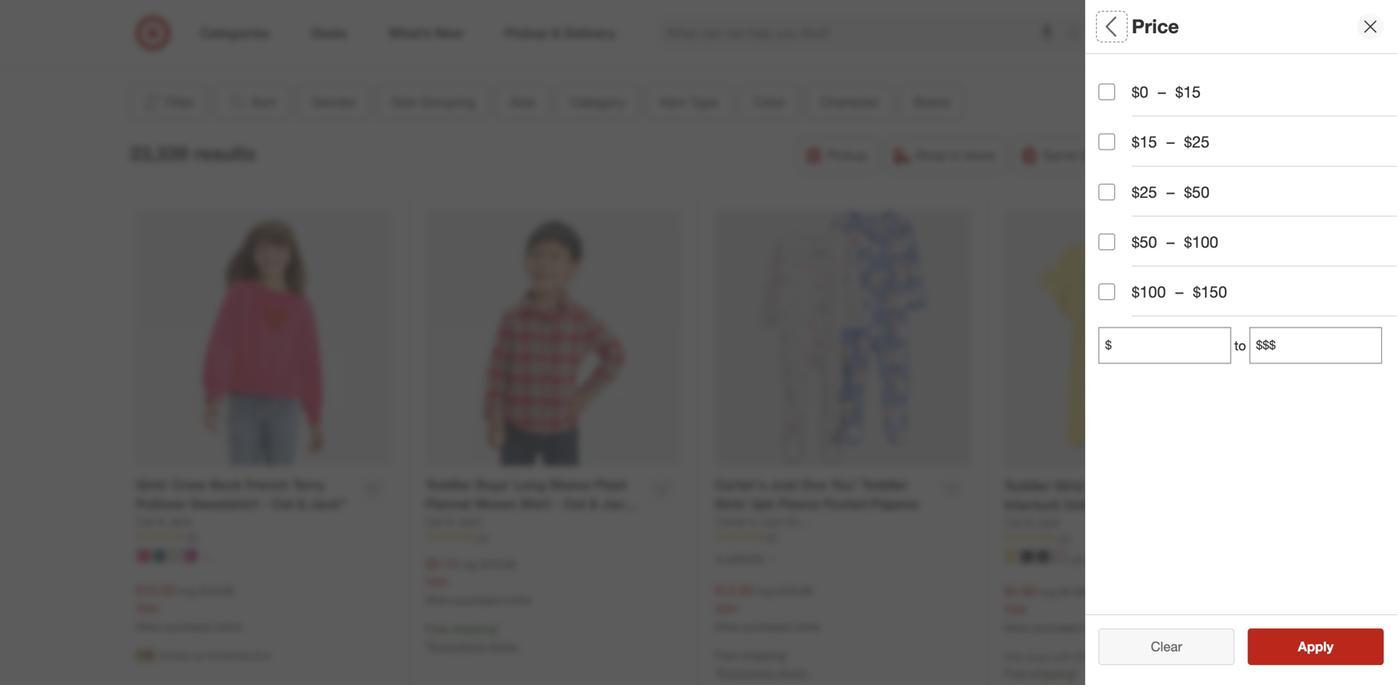 Task type: describe. For each thing, give the bounding box(es) containing it.
0 horizontal spatial item type
[[660, 94, 719, 110]]

all filters
[[1099, 15, 1179, 38]]

clear all button
[[1099, 629, 1235, 665]]

search button
[[1059, 15, 1099, 55]]

shipping
[[1204, 147, 1257, 163]]

girls' crew neck french terry pullover sweatshirt - cat & jack™ link
[[136, 476, 353, 514]]

$50  –  $100
[[1132, 232, 1219, 252]]

just for you
[[760, 515, 782, 529]]

interlock
[[1004, 497, 1061, 513]]

to
[[1235, 338, 1246, 354]]

delivery
[[1108, 147, 1156, 163]]

cat & jack for flannel
[[425, 515, 482, 529]]

- inside 'girls' crew neck french terry pullover sweatshirt - cat & jack™'
[[262, 496, 268, 512]]

sleeve for short
[[1130, 478, 1172, 494]]

shipping button
[[1173, 137, 1268, 174]]

ships
[[1027, 651, 1051, 663]]

you®️
[[831, 477, 858, 493]]

apply
[[1298, 639, 1334, 655]]

brand
[[914, 94, 950, 110]]

141 link
[[1004, 531, 1261, 546]]

christmas
[[206, 650, 252, 662]]

cat down interlock
[[1004, 515, 1023, 530]]

cat & jack link for flannel
[[425, 514, 482, 530]]

purchased for $12.60
[[744, 621, 791, 634]]

red
[[425, 515, 451, 531]]

exclusions apply. button for $12.60
[[719, 665, 809, 681]]

reg for $9.10
[[461, 557, 478, 572]]

2pk
[[752, 496, 775, 512]]

cat down flannel
[[425, 515, 444, 529]]

color inside all filters dialog
[[1099, 362, 1140, 381]]

character button
[[807, 84, 894, 121]]

carter's for carter's just one you®️ toddler girls' 2pk fleece footed pajama
[[715, 477, 767, 493]]

$150
[[1193, 282, 1227, 302]]

0 horizontal spatial gender button
[[298, 84, 371, 121]]

0 vertical spatial deals
[[440, 32, 469, 46]]

reg for $4.90
[[1040, 585, 1057, 599]]

97 link
[[715, 530, 971, 545]]

results for 23,339 results
[[194, 142, 255, 165]]

circle™
[[613, 32, 649, 46]]

free for $9.10
[[425, 622, 449, 636]]

redcard™
[[757, 32, 810, 46]]

price
[[1132, 15, 1179, 38]]

crew
[[173, 477, 206, 493]]

toddler girls' short sleeve interlock uniform polo shirt - cat & jack™ link
[[1004, 477, 1222, 532]]

$10.50
[[136, 582, 176, 599]]

jack for pullover
[[168, 515, 192, 529]]

target circle™ link
[[529, 0, 699, 64]]

0 vertical spatial item type button
[[646, 84, 733, 121]]

orders
[[1094, 651, 1123, 663]]

23,339
[[130, 142, 188, 165]]

french
[[246, 477, 289, 493]]

all
[[1178, 639, 1191, 655]]

$4.90 reg $7.00 sale when purchased online
[[1004, 583, 1110, 634]]

pullover
[[136, 496, 187, 512]]

footed
[[824, 496, 868, 512]]

$15  –  $25
[[1132, 132, 1210, 152]]

all
[[1099, 15, 1122, 38]]

0 vertical spatial $100
[[1184, 232, 1219, 252]]

polo
[[1118, 497, 1147, 513]]

sweatshirt
[[190, 496, 259, 512]]

0 horizontal spatial type
[[690, 94, 719, 110]]

$100  –  $150
[[1132, 282, 1227, 302]]

one for you®️
[[801, 477, 827, 493]]

pickup
[[827, 147, 867, 163]]

0 vertical spatial size button
[[496, 84, 550, 121]]

filters
[[1127, 15, 1179, 38]]

arrives by christmas eve
[[159, 650, 271, 662]]

carter's just one you®️ toddler girls' 2pk fleece footed pajama
[[715, 477, 919, 512]]

when for $9.10
[[425, 594, 451, 607]]

item type inside all filters dialog
[[1099, 304, 1172, 323]]

short
[[1091, 478, 1126, 494]]

exclusions for $12.60
[[719, 666, 775, 680]]

free for $12.60
[[715, 648, 738, 663]]

0 horizontal spatial category
[[570, 94, 625, 110]]

0 horizontal spatial color
[[754, 94, 786, 110]]

purchased for $10.50
[[165, 621, 212, 634]]

color button inside all filters dialog
[[1099, 345, 1397, 403]]

online for $4.90
[[1083, 622, 1110, 634]]

shop in store button
[[885, 137, 1006, 174]]

online for $12.60
[[794, 621, 821, 634]]

free shipping * * exclusions apply. for $9.10
[[425, 622, 520, 654]]

cat down pullover
[[136, 515, 154, 529]]

store
[[965, 147, 995, 163]]

sale for $9.10
[[425, 574, 448, 589]]

jack™ for toddler girls' short sleeve interlock uniform polo shirt - cat & jack™
[[1017, 516, 1054, 532]]

1 vertical spatial $50
[[1132, 232, 1157, 252]]

$9.10
[[425, 556, 458, 572]]

1 vertical spatial item type button
[[1099, 287, 1397, 345]]

cat & jack for pullover
[[136, 515, 192, 529]]

same day delivery
[[1043, 147, 1156, 163]]

reg for $12.60
[[758, 584, 775, 598]]

uniform
[[1064, 497, 1115, 513]]

jack for flannel
[[457, 515, 482, 529]]

& inside "toddler boys' long sleeve plaid flannel woven shirt - cat & jack™ red"
[[590, 496, 599, 512]]

toddler girls' short sleeve interlock uniform polo shirt - cat & jack™
[[1004, 478, 1216, 532]]

clear all
[[1143, 639, 1191, 655]]

type inside all filters dialog
[[1137, 304, 1172, 323]]

$0
[[1132, 82, 1149, 101]]

size grouping inside all filters dialog
[[1099, 129, 1204, 149]]

shirt for woven
[[520, 496, 551, 512]]

girls' inside 'girls' crew neck french terry pullover sweatshirt - cat & jack™'
[[136, 477, 169, 493]]

$0  –  $15
[[1132, 82, 1201, 101]]

neck
[[210, 477, 242, 493]]

exclusions apply. button for $9.10
[[430, 638, 520, 655]]

23,339 results
[[130, 142, 255, 165]]

$25  –  $50 checkbox
[[1099, 184, 1115, 200]]

see results button
[[1248, 629, 1384, 665]]

$4.90
[[1004, 583, 1037, 600]]

$0  –  $15 checkbox
[[1099, 84, 1115, 100]]

you
[[810, 515, 829, 529]]

What can we help you find? suggestions appear below search field
[[656, 15, 1071, 52]]

shirt for polo
[[1150, 497, 1181, 513]]

fleece
[[778, 496, 820, 512]]

flannel
[[425, 496, 471, 512]]

0 horizontal spatial $15
[[1132, 132, 1157, 152]]

sort button
[[214, 84, 291, 121]]

$35
[[1075, 651, 1091, 663]]

cat inside 'girls' crew neck french terry pullover sweatshirt - cat & jack™'
[[271, 496, 293, 512]]

carter's just one you link
[[715, 514, 829, 530]]

plaid
[[595, 477, 626, 493]]

online for $9.10
[[504, 594, 531, 607]]

87
[[188, 531, 199, 544]]

0 horizontal spatial size grouping button
[[377, 84, 490, 121]]

when for $10.50
[[136, 621, 162, 634]]

sale for $4.90
[[1004, 602, 1027, 616]]

97
[[766, 531, 778, 544]]

sleeve for long
[[550, 477, 591, 493]]

0 horizontal spatial size grouping
[[391, 94, 475, 110]]

$12.60 reg $18.00 sale when purchased online
[[715, 582, 821, 634]]

when for $4.90
[[1004, 622, 1030, 634]]

deals inside button
[[1099, 595, 1141, 614]]

cat & jack link for pullover
[[136, 514, 192, 530]]

gender inside all filters dialog
[[1099, 71, 1154, 90]]

0 vertical spatial category button
[[556, 84, 639, 121]]

see
[[1281, 639, 1305, 655]]

apply. for $9.10
[[488, 639, 520, 654]]

87 link
[[136, 530, 392, 545]]

shop
[[916, 147, 947, 163]]

jack™ for toddler boys' long sleeve plaid flannel woven shirt - cat & jack™ red
[[602, 496, 639, 512]]

24
[[477, 531, 488, 544]]

toddler for toddler girls' short sleeve interlock uniform polo shirt - cat & jack™
[[1004, 478, 1051, 494]]

carter's for carter's just one you
[[715, 515, 757, 529]]



Task type: locate. For each thing, give the bounding box(es) containing it.
color down $100  –  $150 checkbox in the top right of the page
[[1099, 362, 1140, 381]]

2 horizontal spatial cat & jack link
[[1004, 515, 1061, 531]]

sleeve inside toddler girls' short sleeve interlock uniform polo shirt - cat & jack™
[[1130, 478, 1172, 494]]

just for you®️
[[770, 477, 797, 493]]

online
[[504, 594, 531, 607], [215, 621, 242, 634], [794, 621, 821, 634], [1083, 622, 1110, 634]]

gender down all filters
[[1099, 71, 1154, 90]]

0 vertical spatial free
[[425, 622, 449, 636]]

one inside 'carter's just one you®️ toddler girls' 2pk fleece footed pajama'
[[801, 477, 827, 493]]

size button inside all filters dialog
[[1099, 171, 1397, 229]]

jack™ inside "toddler boys' long sleeve plaid flannel woven shirt - cat & jack™ red"
[[602, 496, 639, 512]]

$100 up $150
[[1184, 232, 1219, 252]]

gender right sort
[[312, 94, 356, 110]]

deals
[[440, 32, 469, 46], [1099, 595, 1141, 614]]

with
[[1054, 651, 1072, 663]]

sleeve
[[550, 477, 591, 493], [1130, 478, 1172, 494]]

1 vertical spatial exclusions
[[719, 666, 775, 680]]

1 horizontal spatial grouping
[[1135, 129, 1204, 149]]

$25 up '$25  –  $50'
[[1184, 132, 1210, 152]]

woven
[[475, 496, 517, 512]]

0 horizontal spatial girls'
[[136, 477, 169, 493]]

sale inside $4.90 reg $7.00 sale when purchased online
[[1004, 602, 1027, 616]]

jack™ down "plaid"
[[602, 496, 639, 512]]

jack™ inside toddler girls' short sleeve interlock uniform polo shirt - cat & jack™
[[1017, 516, 1054, 532]]

sale inside the $10.50 reg $15.00 sale when purchased online
[[136, 601, 159, 616]]

jack up 24
[[457, 515, 482, 529]]

top deals link
[[359, 0, 529, 47]]

1 clear from the left
[[1143, 639, 1174, 655]]

purchased inside $9.10 reg $13.00 sale when purchased online
[[454, 594, 502, 607]]

0 horizontal spatial deals
[[440, 32, 469, 46]]

0 vertical spatial exclusions apply. button
[[430, 638, 520, 655]]

1 vertical spatial category button
[[1099, 229, 1397, 287]]

exclusions for $9.10
[[430, 639, 485, 654]]

toddler girls' short sleeve interlock uniform polo shirt - cat & jack™ image
[[1004, 210, 1261, 467], [1004, 210, 1261, 467]]

reg inside $4.90 reg $7.00 sale when purchased online
[[1040, 585, 1057, 599]]

1 vertical spatial size grouping
[[1099, 129, 1204, 149]]

0 vertical spatial grouping
[[420, 94, 475, 110]]

online inside the $10.50 reg $15.00 sale when purchased online
[[215, 621, 242, 634]]

*
[[496, 622, 500, 636], [425, 639, 430, 654], [786, 648, 790, 663], [715, 666, 719, 680], [1075, 667, 1079, 681]]

1 vertical spatial shipping
[[741, 648, 786, 663]]

-
[[262, 496, 268, 512], [555, 496, 560, 512], [1184, 497, 1190, 513]]

sleeve inside "toddler boys' long sleeve plaid flannel woven shirt - cat & jack™ red"
[[550, 477, 591, 493]]

cat & jack for uniform
[[1004, 515, 1061, 530]]

toddler boys' long sleeve plaid flannel woven shirt - cat & jack™ red image
[[425, 210, 682, 466], [425, 210, 682, 466]]

toddler inside "toddler boys' long sleeve plaid flannel woven shirt - cat & jack™ red"
[[425, 477, 472, 493]]

size grouping down top
[[391, 94, 475, 110]]

1 horizontal spatial color button
[[1099, 345, 1397, 403]]

cat & jack down pullover
[[136, 515, 192, 529]]

0 vertical spatial just
[[770, 477, 797, 493]]

0 horizontal spatial -
[[262, 496, 268, 512]]

1 horizontal spatial type
[[1137, 304, 1172, 323]]

online down $13.00
[[504, 594, 531, 607]]

apply. down $12.60 reg $18.00 sale when purchased online
[[778, 666, 809, 680]]

top
[[418, 32, 437, 46]]

$10.50 reg $15.00 sale when purchased online
[[136, 582, 242, 634]]

0 vertical spatial shipping
[[452, 622, 496, 636]]

$18.00
[[778, 584, 813, 598]]

1 vertical spatial one
[[785, 515, 807, 529]]

1 horizontal spatial $50
[[1184, 182, 1210, 202]]

0 horizontal spatial cat & jack
[[136, 515, 192, 529]]

clear for clear all
[[1143, 639, 1174, 655]]

2 clear from the left
[[1151, 639, 1183, 655]]

1 vertical spatial $25
[[1132, 182, 1157, 202]]

clear right the orders
[[1151, 639, 1183, 655]]

apply. for $12.60
[[778, 666, 809, 680]]

- up 24 link
[[555, 496, 560, 512]]

shirt right polo
[[1150, 497, 1181, 513]]

online up christmas
[[215, 621, 242, 634]]

0 horizontal spatial $100
[[1132, 282, 1166, 302]]

toddler up pajama
[[862, 477, 908, 493]]

gender button inside all filters dialog
[[1099, 54, 1397, 112]]

1 horizontal spatial size button
[[1099, 171, 1397, 229]]

purchased down $13.00
[[454, 594, 502, 607]]

1 horizontal spatial shipping
[[741, 648, 786, 663]]

carter's up 2pk
[[715, 477, 767, 493]]

$50
[[1184, 182, 1210, 202], [1132, 232, 1157, 252]]

0 horizontal spatial gender
[[312, 94, 356, 110]]

1 horizontal spatial deals
[[1099, 595, 1141, 614]]

0 horizontal spatial apply.
[[488, 639, 520, 654]]

1 horizontal spatial gender
[[1099, 71, 1154, 90]]

free shipping *
[[1004, 667, 1079, 681]]

1 horizontal spatial shirt
[[1150, 497, 1181, 513]]

toddler
[[425, 477, 472, 493], [862, 477, 908, 493], [1004, 478, 1051, 494]]

1 horizontal spatial $100
[[1184, 232, 1219, 252]]

carter's inside carter's just one you link
[[715, 515, 757, 529]]

2 vertical spatial shipping
[[1031, 667, 1075, 681]]

2 horizontal spatial jack
[[1036, 515, 1061, 530]]

girls' inside toddler girls' short sleeve interlock uniform polo shirt - cat & jack™
[[1055, 478, 1088, 494]]

category button
[[556, 84, 639, 121], [1099, 229, 1397, 287]]

cat inside toddler girls' short sleeve interlock uniform polo shirt - cat & jack™
[[1194, 497, 1216, 513]]

1 horizontal spatial cat & jack
[[425, 515, 482, 529]]

shirt
[[520, 496, 551, 512], [1150, 497, 1181, 513]]

carter's just one you®️ toddler girls' 2pk fleece footed pajama image
[[715, 210, 971, 466], [715, 210, 971, 466]]

reg inside $9.10 reg $13.00 sale when purchased online
[[461, 557, 478, 572]]

brand button
[[900, 84, 964, 121]]

1 horizontal spatial girls'
[[715, 496, 748, 512]]

0 horizontal spatial cat & jack link
[[136, 514, 192, 530]]

online down $18.00 on the bottom of page
[[794, 621, 821, 634]]

0 vertical spatial exclusions
[[430, 639, 485, 654]]

carter's inside 'carter's just one you®️ toddler girls' 2pk fleece footed pajama'
[[715, 477, 767, 493]]

one
[[801, 477, 827, 493], [785, 515, 807, 529]]

when inside the $10.50 reg $15.00 sale when purchased online
[[136, 621, 162, 634]]

purchased inside $4.90 reg $7.00 sale when purchased online
[[1033, 622, 1081, 634]]

0 vertical spatial $25
[[1184, 132, 1210, 152]]

1 horizontal spatial cat & jack link
[[425, 514, 482, 530]]

exclusions apply. button down $9.10 reg $13.00 sale when purchased online
[[430, 638, 520, 655]]

reg left $15.00
[[179, 584, 196, 598]]

$100 right $100  –  $150 checkbox in the top right of the page
[[1132, 282, 1166, 302]]

carter's
[[715, 477, 767, 493], [715, 515, 757, 529]]

purchased up with
[[1033, 622, 1081, 634]]

0 horizontal spatial item
[[660, 94, 687, 110]]

purchased
[[454, 594, 502, 607], [165, 621, 212, 634], [744, 621, 791, 634], [1033, 622, 1081, 634]]

0 horizontal spatial jack™
[[310, 496, 347, 512]]

1 horizontal spatial exclusions apply. button
[[719, 665, 809, 681]]

0 horizontal spatial item type button
[[646, 84, 733, 121]]

cat & jack link down pullover
[[136, 514, 192, 530]]

free shipping * * exclusions apply.
[[425, 622, 520, 654], [715, 648, 809, 680]]

when for $12.60
[[715, 621, 741, 634]]

type
[[690, 94, 719, 110], [1137, 304, 1172, 323]]

$25 right $25  –  $50 checkbox
[[1132, 182, 1157, 202]]

1 horizontal spatial jack
[[457, 515, 482, 529]]

when up the only
[[1004, 622, 1030, 634]]

2 horizontal spatial free
[[1004, 667, 1027, 681]]

0 horizontal spatial exclusions apply. button
[[430, 638, 520, 655]]

shirt down long
[[520, 496, 551, 512]]

by
[[193, 650, 204, 662]]

shipping for $12.60
[[741, 648, 786, 663]]

sleeve left "plaid"
[[550, 477, 591, 493]]

toddler inside 'carter's just one you®️ toddler girls' 2pk fleece footed pajama'
[[862, 477, 908, 493]]

only ships with $35 orders
[[1004, 651, 1123, 663]]

1 vertical spatial deals
[[1099, 595, 1141, 614]]

1 vertical spatial type
[[1137, 304, 1172, 323]]

1 vertical spatial free
[[715, 648, 738, 663]]

gender button right sort
[[298, 84, 371, 121]]

online inside $12.60 reg $18.00 sale when purchased online
[[794, 621, 821, 634]]

shipping for $9.10
[[452, 622, 496, 636]]

1 horizontal spatial gender button
[[1099, 54, 1397, 112]]

sale down $12.60
[[715, 601, 738, 616]]

sale down $9.10
[[425, 574, 448, 589]]

free down $12.60 reg $18.00 sale when purchased online
[[715, 648, 738, 663]]

one down fleece at bottom
[[785, 515, 807, 529]]

size
[[391, 94, 416, 110], [510, 94, 535, 110], [1099, 129, 1130, 149], [1099, 188, 1130, 207]]

boys'
[[476, 477, 511, 493]]

toddler up interlock
[[1004, 478, 1051, 494]]

$15 right $15  –  $25 option
[[1132, 132, 1157, 152]]

item type button
[[646, 84, 733, 121], [1099, 287, 1397, 345]]

same day delivery button
[[1012, 137, 1167, 174]]

online inside $9.10 reg $13.00 sale when purchased online
[[504, 594, 531, 607]]

purchased up by
[[165, 621, 212, 634]]

girls' crew neck french terry pullover sweatshirt - cat & jack™ image
[[136, 210, 392, 466], [136, 210, 392, 466]]

clear
[[1143, 639, 1174, 655], [1151, 639, 1183, 655]]

when down $9.10
[[425, 594, 451, 607]]

$15  –  $25 checkbox
[[1099, 134, 1115, 150]]

1 vertical spatial apply.
[[778, 666, 809, 680]]

reg right $9.10
[[461, 557, 478, 572]]

cat right polo
[[1194, 497, 1216, 513]]

category inside all filters dialog
[[1099, 246, 1168, 265]]

- right polo
[[1184, 497, 1190, 513]]

& inside 'girls' crew neck french terry pullover sweatshirt - cat & jack™'
[[297, 496, 306, 512]]

jack for uniform
[[1036, 515, 1061, 530]]

24 link
[[425, 530, 682, 545]]

$50 down the shipping button
[[1184, 182, 1210, 202]]

free shipping * * exclusions apply. down $9.10 reg $13.00 sale when purchased online
[[425, 622, 520, 654]]

1 horizontal spatial $25
[[1184, 132, 1210, 152]]

& inside toddler girls' short sleeve interlock uniform polo shirt - cat & jack™
[[1004, 516, 1014, 532]]

grouping down $0  –  $15
[[1135, 129, 1204, 149]]

only
[[1004, 651, 1025, 663]]

online for $10.50
[[215, 621, 242, 634]]

$12.60
[[715, 582, 755, 599]]

free down the only
[[1004, 667, 1027, 681]]

2 horizontal spatial shipping
[[1031, 667, 1075, 681]]

free shipping * * exclusions apply. for $12.60
[[715, 648, 809, 680]]

color button
[[739, 84, 800, 121], [1099, 345, 1397, 403]]

reg inside $12.60 reg $18.00 sale when purchased online
[[758, 584, 775, 598]]

clear inside price "dialog"
[[1151, 639, 1183, 655]]

shop in store
[[916, 147, 995, 163]]

None text field
[[1099, 327, 1231, 364], [1250, 327, 1382, 364], [1099, 327, 1231, 364], [1250, 327, 1382, 364]]

target circle™
[[578, 32, 649, 46]]

girls' left 2pk
[[715, 496, 748, 512]]

clear for clear
[[1151, 639, 1183, 655]]

- down french
[[262, 496, 268, 512]]

1 vertical spatial carter's
[[715, 515, 757, 529]]

price dialog
[[1085, 0, 1397, 685]]

size grouping
[[391, 94, 475, 110], [1099, 129, 1204, 149]]

clear inside all filters dialog
[[1143, 639, 1174, 655]]

1 horizontal spatial item type button
[[1099, 287, 1397, 345]]

shirt inside toddler girls' short sleeve interlock uniform polo shirt - cat & jack™
[[1150, 497, 1181, 513]]

0 vertical spatial $15
[[1176, 82, 1201, 101]]

2 carter's from the top
[[715, 515, 757, 529]]

gender button up shipping
[[1099, 54, 1397, 112]]

sale down $4.90 in the right bottom of the page
[[1004, 602, 1027, 616]]

when inside $4.90 reg $7.00 sale when purchased online
[[1004, 622, 1030, 634]]

results right see
[[1308, 639, 1351, 655]]

long
[[514, 477, 546, 493]]

$25
[[1184, 132, 1210, 152], [1132, 182, 1157, 202]]

category up $100  –  $150 checkbox in the top right of the page
[[1099, 246, 1168, 265]]

- for toddler girls' short sleeve interlock uniform polo shirt - cat & jack™
[[1184, 497, 1190, 513]]

search
[[1059, 27, 1099, 43]]

gender
[[1099, 71, 1154, 90], [312, 94, 356, 110]]

deals right $7.00
[[1099, 595, 1141, 614]]

just up fleece at bottom
[[770, 477, 797, 493]]

0 horizontal spatial $50
[[1132, 232, 1157, 252]]

purchased down $18.00 on the bottom of page
[[744, 621, 791, 634]]

when down $12.60
[[715, 621, 741, 634]]

$100  –  $150 checkbox
[[1099, 284, 1115, 300]]

girls' inside 'carter's just one you®️ toddler girls' 2pk fleece footed pajama'
[[715, 496, 748, 512]]

reg left $18.00 on the bottom of page
[[758, 584, 775, 598]]

2 horizontal spatial cat & jack
[[1004, 515, 1061, 530]]

sale for $10.50
[[136, 601, 159, 616]]

1 vertical spatial category
[[1099, 246, 1168, 265]]

shirt inside "toddler boys' long sleeve plaid flannel woven shirt - cat & jack™ red"
[[520, 496, 551, 512]]

online inside $4.90 reg $7.00 sale when purchased online
[[1083, 622, 1110, 634]]

1 vertical spatial $15
[[1132, 132, 1157, 152]]

1 vertical spatial color button
[[1099, 345, 1397, 403]]

all filters dialog
[[1085, 0, 1397, 685]]

results inside button
[[1308, 639, 1351, 655]]

jack™ down interlock
[[1017, 516, 1054, 532]]

1 vertical spatial item type
[[1099, 304, 1172, 323]]

0 horizontal spatial grouping
[[420, 94, 475, 110]]

0 horizontal spatial $25
[[1132, 182, 1157, 202]]

2 horizontal spatial jack™
[[1017, 516, 1054, 532]]

1 horizontal spatial category button
[[1099, 229, 1397, 287]]

$25  –  $50
[[1132, 182, 1210, 202]]

1 vertical spatial size button
[[1099, 171, 1397, 229]]

$9.10 reg $13.00 sale when purchased online
[[425, 556, 531, 607]]

deals right top
[[440, 32, 469, 46]]

grouping down top deals
[[420, 94, 475, 110]]

size grouping down $0
[[1099, 129, 1204, 149]]

grouping
[[420, 94, 475, 110], [1135, 129, 1204, 149]]

carter's just one you®️ toddler girls' 2pk fleece footed pajama link
[[715, 476, 932, 514]]

reg left $7.00
[[1040, 585, 1057, 599]]

item inside all filters dialog
[[1099, 304, 1132, 323]]

sale inside $12.60 reg $18.00 sale when purchased online
[[715, 601, 738, 616]]

toddler up flannel
[[425, 477, 472, 493]]

0 vertical spatial $50
[[1184, 182, 1210, 202]]

1 horizontal spatial -
[[555, 496, 560, 512]]

when inside $9.10 reg $13.00 sale when purchased online
[[425, 594, 451, 607]]

exclusions down $12.60 reg $18.00 sale when purchased online
[[719, 666, 775, 680]]

$50  –  $100 checkbox
[[1099, 234, 1115, 250]]

- for toddler boys' long sleeve plaid flannel woven shirt - cat & jack™ red
[[555, 496, 560, 512]]

1 horizontal spatial item type
[[1099, 304, 1172, 323]]

$15 right $0
[[1176, 82, 1201, 101]]

day
[[1081, 147, 1104, 163]]

one for you
[[785, 515, 807, 529]]

purchased inside $12.60 reg $18.00 sale when purchased online
[[744, 621, 791, 634]]

sleeve up polo
[[1130, 478, 1172, 494]]

girls' crew neck french terry pullover sweatshirt - cat & jack™
[[136, 477, 347, 512]]

just up 97
[[760, 515, 782, 529]]

toddler boys' long sleeve plaid flannel woven shirt - cat & jack™ red
[[425, 477, 639, 531]]

141
[[1056, 532, 1073, 545]]

sale inside $9.10 reg $13.00 sale when purchased online
[[425, 574, 448, 589]]

online up the orders
[[1083, 622, 1110, 634]]

just inside 'carter's just one you®️ toddler girls' 2pk fleece footed pajama'
[[770, 477, 797, 493]]

target
[[578, 32, 610, 46]]

reg inside the $10.50 reg $15.00 sale when purchased online
[[179, 584, 196, 598]]

cat inside "toddler boys' long sleeve plaid flannel woven shirt - cat & jack™ red"
[[564, 496, 586, 512]]

0 horizontal spatial color button
[[739, 84, 800, 121]]

1 horizontal spatial sleeve
[[1130, 478, 1172, 494]]

purchased for $9.10
[[454, 594, 502, 607]]

jack™ inside 'girls' crew neck french terry pullover sweatshirt - cat & jack™'
[[310, 496, 347, 512]]

purchased inside the $10.50 reg $15.00 sale when purchased online
[[165, 621, 212, 634]]

free shipping * * exclusions apply. down $12.60 reg $18.00 sale when purchased online
[[715, 648, 809, 680]]

see results
[[1281, 639, 1351, 655]]

redcard™ link
[[699, 0, 869, 47]]

0 horizontal spatial category button
[[556, 84, 639, 121]]

1 vertical spatial just
[[760, 515, 782, 529]]

pickup button
[[796, 137, 878, 174]]

shipping down with
[[1031, 667, 1075, 681]]

jack
[[168, 515, 192, 529], [457, 515, 482, 529], [1036, 515, 1061, 530]]

girls' up uniform
[[1055, 478, 1088, 494]]

1 horizontal spatial size grouping button
[[1099, 112, 1397, 171]]

gender button
[[1099, 54, 1397, 112], [298, 84, 371, 121]]

clear left all
[[1143, 639, 1174, 655]]

1 carter's from the top
[[715, 477, 767, 493]]

jack up 141
[[1036, 515, 1061, 530]]

jack™ down terry
[[310, 496, 347, 512]]

carter's just one you
[[715, 515, 829, 529]]

character
[[821, 94, 879, 110]]

color down redcard™
[[754, 94, 786, 110]]

when up seasonal shipping icon
[[136, 621, 162, 634]]

results for see results
[[1308, 639, 1351, 655]]

1 horizontal spatial $15
[[1176, 82, 1201, 101]]

0 horizontal spatial exclusions
[[430, 639, 485, 654]]

exclusions down $9.10 reg $13.00 sale when purchased online
[[430, 639, 485, 654]]

one up fleece at bottom
[[801, 477, 827, 493]]

2 vertical spatial free
[[1004, 667, 1027, 681]]

results down sort button
[[194, 142, 255, 165]]

shipping down $9.10 reg $13.00 sale when purchased online
[[452, 622, 496, 636]]

1 vertical spatial $100
[[1132, 282, 1166, 302]]

deals button
[[1099, 578, 1397, 636]]

jack up 87
[[168, 515, 192, 529]]

shipping down $12.60 reg $18.00 sale when purchased online
[[741, 648, 786, 663]]

free down $9.10 reg $13.00 sale when purchased online
[[425, 622, 449, 636]]

- inside "toddler boys' long sleeve plaid flannel woven shirt - cat & jack™ red"
[[555, 496, 560, 512]]

girls' up pullover
[[136, 477, 169, 493]]

toddler boys' long sleeve plaid flannel woven shirt - cat & jack™ red link
[[425, 476, 643, 531]]

0 horizontal spatial free shipping * * exclusions apply.
[[425, 622, 520, 654]]

purchased for $4.90
[[1033, 622, 1081, 634]]

cat up 24 link
[[564, 496, 586, 512]]

1 vertical spatial exclusions apply. button
[[719, 665, 809, 681]]

cat & jack
[[136, 515, 192, 529], [425, 515, 482, 529], [1004, 515, 1061, 530]]

- inside toddler girls' short sleeve interlock uniform polo shirt - cat & jack™
[[1184, 497, 1190, 513]]

grouping inside all filters dialog
[[1135, 129, 1204, 149]]

cat & jack link down flannel
[[425, 514, 482, 530]]

toddler inside toddler girls' short sleeve interlock uniform polo shirt - cat & jack™
[[1004, 478, 1051, 494]]

reg for $10.50
[[179, 584, 196, 598]]

exclusions apply. button down $12.60 reg $18.00 sale when purchased online
[[719, 665, 809, 681]]

2 horizontal spatial girls'
[[1055, 478, 1088, 494]]

cat & jack down flannel
[[425, 515, 482, 529]]

1 horizontal spatial apply.
[[778, 666, 809, 680]]

sale down $10.50
[[136, 601, 159, 616]]

0 vertical spatial color button
[[739, 84, 800, 121]]

item type
[[660, 94, 719, 110], [1099, 304, 1172, 323]]

0 vertical spatial carter's
[[715, 477, 767, 493]]

sale for $12.60
[[715, 601, 738, 616]]

0 horizontal spatial results
[[194, 142, 255, 165]]

cat & jack link for uniform
[[1004, 515, 1061, 531]]

$15.00
[[199, 584, 234, 598]]

1 horizontal spatial free
[[715, 648, 738, 663]]

cat down french
[[271, 496, 293, 512]]

apply button
[[1248, 629, 1384, 665]]

1 vertical spatial grouping
[[1135, 129, 1204, 149]]

results
[[194, 142, 255, 165], [1308, 639, 1351, 655]]

carter's down 2pk
[[715, 515, 757, 529]]

seasonal shipping icon image
[[136, 646, 156, 666]]

$100
[[1184, 232, 1219, 252], [1132, 282, 1166, 302]]

toddler for toddler boys' long sleeve plaid flannel woven shirt - cat & jack™ red
[[425, 477, 472, 493]]

0 vertical spatial size grouping
[[391, 94, 475, 110]]

cat & jack down interlock
[[1004, 515, 1061, 530]]

category down the target
[[570, 94, 625, 110]]

eve
[[255, 650, 271, 662]]

color
[[754, 94, 786, 110], [1099, 362, 1140, 381]]

filter button
[[130, 84, 207, 121]]

when inside $12.60 reg $18.00 sale when purchased online
[[715, 621, 741, 634]]

$50 right $50  –  $100 checkbox
[[1132, 232, 1157, 252]]

0 vertical spatial color
[[754, 94, 786, 110]]

$13.00
[[481, 557, 516, 572]]

cat & jack link
[[136, 514, 192, 530], [425, 514, 482, 530], [1004, 515, 1061, 531]]

apply. down $9.10 reg $13.00 sale when purchased online
[[488, 639, 520, 654]]

0 horizontal spatial jack
[[168, 515, 192, 529]]

cat & jack link down interlock
[[1004, 515, 1061, 531]]

size button
[[496, 84, 550, 121], [1099, 171, 1397, 229]]

1 horizontal spatial size grouping
[[1099, 129, 1204, 149]]

pajama
[[871, 496, 919, 512]]



Task type: vqa. For each thing, say whether or not it's contained in the screenshot.
solely
no



